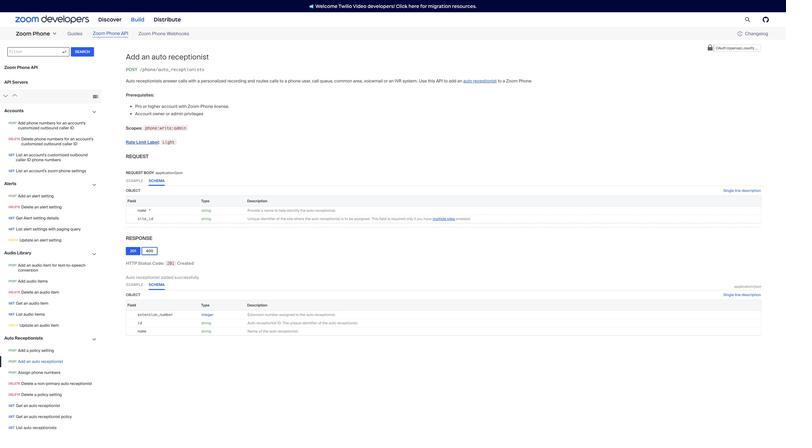 Task type: locate. For each thing, give the bounding box(es) containing it.
1 vertical spatial single
[[724, 293, 734, 298]]

receptionist
[[136, 275, 160, 281]]

video
[[353, 3, 367, 9]]

request
[[126, 153, 149, 160], [126, 171, 143, 176]]

twilio
[[339, 3, 352, 9]]

1 vertical spatial type
[[201, 303, 210, 308]]

object for application/json
[[126, 189, 140, 193]]

welcome
[[316, 3, 338, 9]]

phone left api
[[106, 30, 120, 37]]

string for name
[[201, 329, 211, 334]]

400 button
[[142, 247, 158, 255]]

1 vertical spatial single line description
[[724, 293, 761, 298]]

2 single line description from the top
[[724, 293, 761, 298]]

notification image
[[309, 4, 316, 9], [309, 4, 314, 9]]

for
[[420, 3, 427, 9]]

0 vertical spatial request
[[126, 153, 149, 160]]

line
[[735, 189, 741, 193], [735, 293, 741, 298]]

guides link
[[67, 30, 83, 37]]

changelog
[[745, 31, 769, 37]]

successfully.
[[174, 275, 199, 281]]

1 horizontal spatial zoom
[[93, 30, 105, 37]]

single for auto receptionist added successfully.
[[724, 293, 734, 298]]

single
[[724, 189, 734, 193], [724, 293, 734, 298]]

history image
[[738, 31, 743, 36]]

2 horizontal spatial phone
[[152, 31, 166, 37]]

1 horizontal spatial 201
[[167, 261, 174, 266]]

2 horizontal spatial zoom
[[138, 31, 151, 37]]

name left *
[[138, 208, 146, 213]]

name for name
[[138, 329, 146, 334]]

1 single line description from the top
[[724, 189, 761, 193]]

zoom phone
[[16, 30, 50, 37]]

2 description from the top
[[742, 293, 761, 298]]

201 inside button
[[130, 249, 136, 254]]

2 type from the top
[[201, 303, 210, 308]]

201 up http
[[130, 249, 136, 254]]

3 zoom from the left
[[138, 31, 151, 37]]

auto
[[126, 275, 135, 281]]

phone
[[33, 30, 50, 37], [106, 30, 120, 37], [152, 31, 166, 37]]

2 phone from the left
[[106, 30, 120, 37]]

0 horizontal spatial phone
[[33, 30, 50, 37]]

type for auto receptionist added successfully.
[[201, 303, 210, 308]]

welcome twilio video developers! click here for migration resources. link
[[303, 3, 483, 9]]

name down id
[[138, 329, 146, 334]]

1 vertical spatial name
[[138, 329, 146, 334]]

string
[[201, 208, 211, 213], [201, 217, 211, 222], [201, 321, 211, 326], [201, 329, 211, 334]]

2 field from the top
[[127, 303, 136, 308]]

zoom phone api
[[93, 30, 128, 37]]

1 request from the top
[[126, 153, 149, 160]]

1 field from the top
[[127, 199, 136, 204]]

object down auto
[[126, 293, 140, 298]]

400
[[146, 249, 153, 254]]

0 horizontal spatial 201
[[130, 249, 136, 254]]

0 vertical spatial single
[[724, 189, 734, 193]]

request up body
[[126, 153, 149, 160]]

request for request body application/json
[[126, 171, 143, 176]]

type
[[201, 199, 210, 204], [201, 303, 210, 308]]

here
[[409, 3, 419, 9]]

1 phone from the left
[[33, 30, 50, 37]]

1 line from the top
[[735, 189, 741, 193]]

request for request
[[126, 153, 149, 160]]

1 zoom from the left
[[16, 30, 31, 37]]

application/json
[[156, 171, 183, 176]]

auto receptionist added successfully.
[[126, 275, 199, 281]]

2 single from the top
[[724, 293, 734, 298]]

3 string from the top
[[201, 321, 211, 326]]

0 vertical spatial object
[[126, 189, 140, 193]]

extension_number
[[138, 313, 173, 318]]

2 object from the top
[[126, 293, 140, 298]]

2 zoom from the left
[[93, 30, 105, 37]]

webhooks
[[167, 31, 189, 37]]

single for application/json
[[724, 189, 734, 193]]

name
[[138, 208, 146, 213], [138, 329, 146, 334]]

201 right code:
[[167, 261, 174, 266]]

name for name *
[[138, 208, 146, 213]]

1 description from the top
[[742, 189, 761, 193]]

object up name *
[[126, 189, 140, 193]]

0 vertical spatial name
[[138, 208, 146, 213]]

0 vertical spatial description
[[742, 189, 761, 193]]

1 vertical spatial description
[[742, 293, 761, 298]]

welcome twilio video developers! click here for migration resources.
[[316, 3, 477, 9]]

2 request from the top
[[126, 171, 143, 176]]

description for auto receptionist added successfully.
[[742, 293, 761, 298]]

1 vertical spatial request
[[126, 171, 143, 176]]

4 string from the top
[[201, 329, 211, 334]]

2 line from the top
[[735, 293, 741, 298]]

developers!
[[368, 3, 395, 9]]

1 name from the top
[[138, 208, 146, 213]]

single line description
[[724, 189, 761, 193], [724, 293, 761, 298]]

0 vertical spatial 201
[[130, 249, 136, 254]]

http
[[126, 261, 137, 267]]

migration
[[428, 3, 451, 9]]

2 name from the top
[[138, 329, 146, 334]]

0 vertical spatial type
[[201, 199, 210, 204]]

request left body
[[126, 171, 143, 176]]

0 vertical spatial single line description
[[724, 189, 761, 193]]

github image
[[763, 17, 769, 23]]

history image
[[738, 31, 745, 36]]

1 vertical spatial 201
[[167, 261, 174, 266]]

field
[[127, 199, 136, 204], [127, 303, 136, 308]]

0 horizontal spatial zoom
[[16, 30, 31, 37]]

api
[[121, 30, 128, 37]]

2 string from the top
[[201, 217, 211, 222]]

201
[[130, 249, 136, 254], [167, 261, 174, 266]]

3 phone from the left
[[152, 31, 166, 37]]

phone for zoom phone
[[33, 30, 50, 37]]

response
[[126, 235, 152, 242]]

0 vertical spatial line
[[735, 189, 741, 193]]

1 single from the top
[[724, 189, 734, 193]]

1 vertical spatial object
[[126, 293, 140, 298]]

single line description for auto receptionist added successfully.
[[724, 293, 761, 298]]

1 object from the top
[[126, 189, 140, 193]]

1 vertical spatial field
[[127, 303, 136, 308]]

github image
[[763, 17, 769, 23]]

0 vertical spatial field
[[127, 199, 136, 204]]

string for site_id
[[201, 217, 211, 222]]

1 vertical spatial line
[[735, 293, 741, 298]]

site_id
[[138, 217, 153, 221]]

1 type from the top
[[201, 199, 210, 204]]

search image
[[745, 17, 751, 22], [745, 17, 751, 22]]

description
[[742, 189, 761, 193], [742, 293, 761, 298]]

phone left "webhooks"
[[152, 31, 166, 37]]

zoom
[[16, 30, 31, 37], [93, 30, 105, 37], [138, 31, 151, 37]]

single line description for application/json
[[724, 189, 761, 193]]

field for auto receptionist added successfully.
[[127, 303, 136, 308]]

1 horizontal spatial phone
[[106, 30, 120, 37]]

http status code: 201 created
[[126, 261, 194, 267]]

field for application/json
[[127, 199, 136, 204]]

phone left down image
[[33, 30, 50, 37]]

object
[[126, 189, 140, 193], [126, 293, 140, 298]]

zoom for zoom phone webhooks
[[138, 31, 151, 37]]



Task type: describe. For each thing, give the bounding box(es) containing it.
status
[[138, 261, 151, 267]]

down image
[[53, 32, 56, 36]]

zoom for zoom phone api
[[93, 30, 105, 37]]

zoom developer logo image
[[15, 15, 89, 24]]

guides
[[67, 31, 83, 37]]

object for auto receptionist added successfully.
[[126, 293, 140, 298]]

1 string from the top
[[201, 208, 211, 213]]

integer
[[201, 313, 213, 318]]

*
[[149, 208, 151, 213]]

changelog link
[[738, 31, 769, 37]]

click
[[396, 3, 408, 9]]

zoom phone webhooks
[[138, 31, 189, 37]]

zoom phone api link
[[93, 30, 128, 37]]

zoom for zoom phone
[[16, 30, 31, 37]]

zoom phone webhooks link
[[138, 30, 189, 37]]

line for application/json
[[735, 189, 741, 193]]

id
[[138, 321, 142, 326]]

201 button
[[126, 247, 140, 255]]

added
[[161, 275, 173, 281]]

created
[[177, 261, 194, 267]]

phone for zoom phone webhooks
[[152, 31, 166, 37]]

name *
[[138, 208, 151, 213]]

request body application/json
[[126, 171, 183, 176]]

phone for zoom phone api
[[106, 30, 120, 37]]

body
[[144, 171, 154, 176]]

type for application/json
[[201, 199, 210, 204]]

string for id
[[201, 321, 211, 326]]

code:
[[152, 261, 164, 267]]

201 inside the http status code: 201 created
[[167, 261, 174, 266]]

description for application/json
[[742, 189, 761, 193]]

line for auto receptionist added successfully.
[[735, 293, 741, 298]]

resources.
[[452, 3, 477, 9]]



Task type: vqa. For each thing, say whether or not it's contained in the screenshot.


